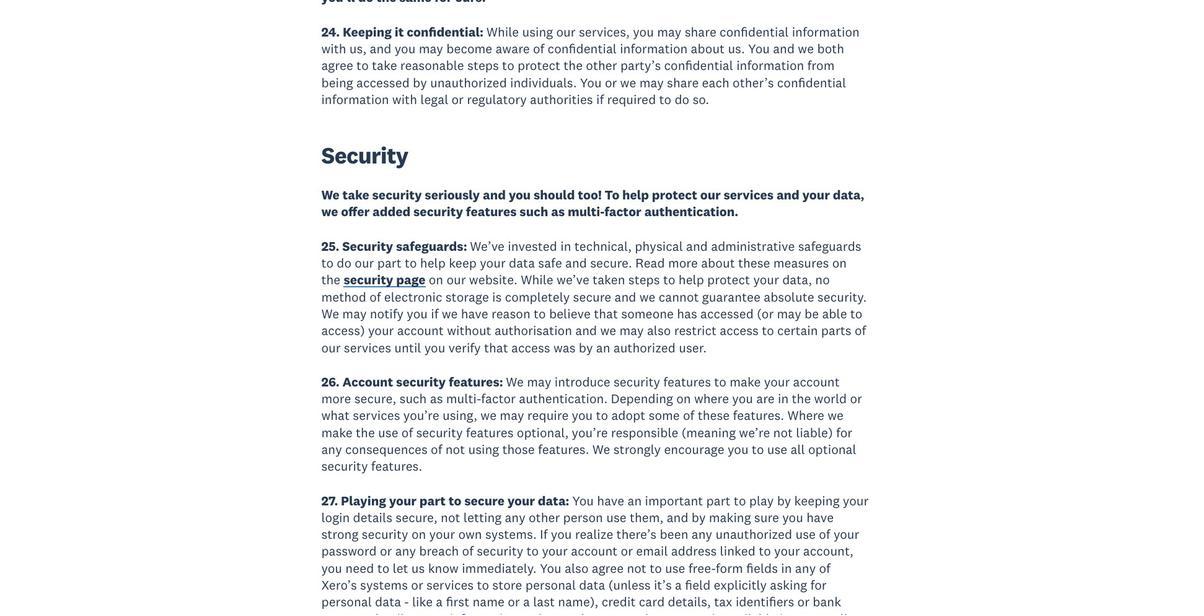Task type: describe. For each thing, give the bounding box(es) containing it.
able
[[822, 306, 847, 322]]

seriously
[[425, 187, 480, 203]]

of down own on the bottom of page
[[462, 543, 474, 560]]

25. security safeguards:
[[321, 238, 470, 255]]

1 horizontal spatial access
[[720, 322, 759, 339]]

confidential down "services,"
[[548, 40, 617, 57]]

part inside we've invested in technical, physical and administrative safeguards to do our part to help keep your data safe and secure. read more about these measures on the
[[377, 255, 401, 271]]

in up asking
[[781, 560, 792, 577]]

party's
[[620, 57, 661, 74]]

it
[[395, 23, 404, 40]]

to up fields
[[759, 543, 771, 560]]

we left strongly at the bottom
[[592, 441, 610, 458]]

last
[[533, 594, 555, 611]]

to left 'adopt'
[[596, 407, 608, 424]]

you down we're on the bottom right
[[728, 441, 748, 458]]

or down us
[[411, 577, 423, 594]]

1 horizontal spatial you're
[[572, 424, 608, 441]]

security up added
[[372, 187, 422, 203]]

your up breach
[[429, 526, 455, 543]]

0 vertical spatial security
[[321, 141, 408, 170]]

your left data:
[[507, 493, 535, 509]]

security up immediately.
[[477, 543, 523, 560]]

or up the required at the right top of page
[[605, 74, 617, 91]]

take inside while using our services, you may share confidential information with us, and you may become aware of confidential information about us. you and we both agree to take reasonable steps to protect the other party's confidential information from being accessed by unauthorized individuals. you or we may share each other's confidential information with legal or regulatory authorities if required to do so.
[[372, 57, 397, 74]]

to down us,
[[356, 57, 369, 74]]

more
[[417, 611, 446, 615]]

by right the play in the right bottom of the page
[[777, 493, 791, 509]]

your inside we take security seriously and you should too! to help protect our services and your data, we offer added security features such as multi-factor authentication.
[[802, 187, 830, 203]]

features inside we take security seriously and you should too! to help protect our services and your data, we offer added security features such as multi-factor authentication.
[[466, 204, 517, 220]]

to up where
[[714, 374, 726, 390]]

1 horizontal spatial with
[[392, 91, 417, 108]]

such inside we take security seriously and you should too! to help protect our services and your data, we offer added security features such as multi-factor authentication.
[[520, 204, 548, 220]]

we right features: at left bottom
[[506, 374, 524, 390]]

if inside on our website. while we've taken steps to help protect your data, no method of electronic storage is completely secure and we cannot guarantee absolute security. we may notify you if we have reason to believe that someone has accessed (or may be able to access) your account without authorisation and we may also restrict access to certain parts of our services until you verify that access was by an authorized user.
[[431, 306, 439, 322]]

may up party's
[[657, 23, 681, 40]]

as inside "we may introduce security features to make your account more secure, such as multi-factor authentication. depending on where you are in the world or what services you're using, we may require you to adopt some of these features. where we make the use of security features optional, you're responsible (meaning we're not liable) for any consequences of not using those features. we strongly encourage you to use all optional security features."
[[430, 391, 443, 407]]

2 horizontal spatial have
[[806, 509, 834, 526]]

1 vertical spatial that
[[484, 339, 508, 356]]

we're
[[739, 424, 770, 441]]

someone
[[621, 306, 674, 322]]

confidential up each
[[664, 57, 733, 74]]

account
[[342, 374, 393, 390]]

your up fields
[[774, 543, 800, 560]]

name),
[[558, 594, 598, 611]]

we've
[[557, 272, 589, 288]]

secure, inside "we may introduce security features to make your account more secure, such as multi-factor authentication. depending on where you are in the world or what services you're using, we may require you to adopt some of these features. where we make the use of security features optional, you're responsible (meaning we're not liable) for any consequences of not using those features. we strongly encourage you to use all optional security features."
[[354, 391, 396, 407]]

do inside we've invested in technical, physical and administrative safeguards to do our part to help keep your data safe and secure. read more about these measures on the
[[337, 255, 351, 271]]

an inside on our website. while we've taken steps to help protect your data, no method of electronic storage is completely secure and we cannot guarantee absolute security. we may notify you if we have reason to believe that someone has accessed (or may be able to access) your account without authorisation and we may also restrict access to certain parts of our services until you verify that access was by an authorized user.
[[596, 339, 610, 356]]

responsible
[[611, 424, 678, 441]]

26. account security features:
[[321, 374, 506, 390]]

of inside while using our services, you may share confidential information with us, and you may become aware of confidential information about us. you and we both agree to take reasonable steps to protect the other party's confidential information from being accessed by unauthorized individuals. you or we may share each other's confidential information with legal or regulatory authorities if required to do so.
[[533, 40, 544, 57]]

you right us.
[[748, 40, 770, 57]]

you right if
[[551, 526, 572, 543]]

0 horizontal spatial a
[[436, 594, 443, 611]]

other's
[[733, 74, 774, 91]]

we down world
[[828, 407, 844, 424]]

1 horizontal spatial features.
[[538, 441, 589, 458]]

them,
[[630, 509, 663, 526]]

not down 27. playing your part to secure your data:
[[441, 509, 460, 526]]

to up page
[[405, 255, 417, 271]]

you down 24. keeping it confidential: at the left
[[395, 40, 416, 57]]

as inside we take security seriously and you should too! to help protect our services and your data, we offer added security features such as multi-factor authentication.
[[551, 204, 565, 220]]

the inside while using our services, you may share confidential information with us, and you may become aware of confidential information about us. you and we both agree to take reasonable steps to protect the other party's confidential information from being accessed by unauthorized individuals. you or we may share each other's confidential information with legal or regulatory authorities if required to do so.
[[564, 57, 583, 74]]

such inside "we may introduce security features to make your account more secure, such as multi-factor authentication. depending on where you are in the world or what services you're using, we may require you to adopt some of these features. where we make the use of security features optional, you're responsible (meaning we're not liable) for any consequences of not using those features. we strongly encourage you to use all optional security features."
[[399, 391, 427, 407]]

fields
[[746, 560, 778, 577]]

27.
[[321, 493, 338, 509]]

certain
[[777, 322, 818, 339]]

of right some
[[683, 407, 694, 424]]

if inside while using our services, you may share confidential information with us, and you may become aware of confidential information about us. you and we both agree to take reasonable steps to protect the other party's confidential information from being accessed by unauthorized individuals. you or we may share each other's confidential information with legal or regulatory authorities if required to do so.
[[596, 91, 604, 108]]

details.
[[371, 611, 414, 615]]

1 horizontal spatial a
[[523, 594, 530, 611]]

these inside "we may introduce security features to make your account more secure, such as multi-factor authentication. depending on where you are in the world or what services you're using, we may require you to adopt some of these features. where we make the use of security features optional, you're responsible (meaning we're not liable) for any consequences of not using those features. we strongly encourage you to use all optional security features."
[[698, 407, 730, 424]]

confidential up us.
[[720, 23, 789, 40]]

security.
[[817, 289, 867, 305]]

services inside we take security seriously and you should too! to help protect our services and your data, we offer added security features such as multi-factor authentication.
[[724, 187, 774, 203]]

0 vertical spatial that
[[594, 306, 618, 322]]

by inside while using our services, you may share confidential information with us, and you may become aware of confidential information about us. you and we both agree to take reasonable steps to protect the other party's confidential information from being accessed by unauthorized individuals. you or we may share each other's confidential information with legal or regulatory authorities if required to do so.
[[413, 74, 427, 91]]

-
[[404, 594, 409, 611]]

other inside while using our services, you may share confidential information with us, and you may become aware of confidential information about us. you and we both agree to take reasonable steps to protect the other party's confidential information from being accessed by unauthorized individuals. you or we may share each other's confidential information with legal or regulatory authorities if required to do so.
[[586, 57, 617, 74]]

account down realize
[[571, 543, 618, 560]]

details
[[353, 509, 392, 526]]

multi- inside "we may introduce security features to make your account more secure, such as multi-factor authentication. depending on where you are in the world or what services you're using, we may require you to adopt some of these features. where we make the use of security features optional, you're responsible (meaning we're not liable) for any consequences of not using those features. we strongly encourage you to use all optional security features."
[[446, 391, 481, 407]]

credit
[[602, 594, 636, 611]]

factor inside we take security seriously and you should too! to help protect our services and your data, we offer added security features such as multi-factor authentication.
[[604, 204, 641, 220]]

need
[[345, 560, 374, 577]]

taken
[[593, 272, 625, 288]]

any up asking
[[795, 560, 816, 577]]

may down method
[[342, 306, 367, 322]]

data:
[[538, 493, 569, 509]]

you up "person" at the bottom of page
[[572, 493, 594, 509]]

too!
[[578, 187, 602, 203]]

any inside "we may introduce security features to make your account more secure, such as multi-factor authentication. depending on where you are in the world or what services you're using, we may require you to adopt some of these features. where we make the use of security features optional, you're responsible (meaning we're not liable) for any consequences of not using those features. we strongly encourage you to use all optional security features."
[[321, 441, 342, 458]]

security down until
[[396, 374, 446, 390]]

not down using,
[[445, 441, 465, 458]]

account down xero's
[[321, 611, 368, 615]]

person
[[563, 509, 603, 526]]

on inside "we may introduce security features to make your account more secure, such as multi-factor authentication. depending on where you are in the world or what services you're using, we may require you to adopt some of these features. where we make the use of security features optional, you're responsible (meaning we're not liable) for any consequences of not using those features. we strongly encourage you to use all optional security features."
[[676, 391, 691, 407]]

world
[[814, 391, 847, 407]]

to down 25.
[[321, 255, 333, 271]]

accessed for (or
[[700, 306, 754, 322]]

0 horizontal spatial you're
[[403, 407, 439, 424]]

optional
[[808, 441, 856, 458]]

1 horizontal spatial personal
[[525, 577, 576, 594]]

any up systems.
[[505, 509, 525, 526]]

has
[[677, 306, 697, 322]]

explicitly
[[714, 577, 767, 594]]

from
[[807, 57, 835, 74]]

not up (unless
[[627, 560, 646, 577]]

you inside we take security seriously and you should too! to help protect our services and your data, we offer added security features such as multi-factor authentication.
[[509, 187, 531, 203]]

may up require
[[527, 374, 551, 390]]

of down account,
[[819, 560, 830, 577]]

to down completely
[[534, 306, 546, 322]]

you right the sure
[[782, 509, 803, 526]]

letting
[[464, 509, 502, 526]]

notify
[[370, 306, 404, 322]]

information up party's
[[620, 40, 688, 57]]

to up the name
[[477, 577, 489, 594]]

security down seriously
[[413, 204, 463, 220]]

storage
[[445, 289, 489, 305]]

we up from
[[798, 40, 814, 57]]

help inside we take security seriously and you should too! to help protect our services and your data, we offer added security features such as multi-factor authentication.
[[622, 187, 649, 203]]

24.
[[321, 23, 340, 40]]

important
[[645, 493, 703, 509]]

name
[[473, 594, 505, 611]]

confidential:
[[407, 23, 483, 40]]

these inside we've invested in technical, physical and administrative safeguards to do our part to help keep your data safe and secure. read more about these measures on the
[[738, 255, 770, 271]]

we've
[[470, 238, 505, 255]]

login
[[321, 509, 350, 526]]

making
[[709, 509, 751, 526]]

you down electronic
[[407, 306, 428, 322]]

we up the required at the right top of page
[[620, 74, 636, 91]]

of up account,
[[819, 526, 830, 543]]

of down security page
[[369, 289, 381, 305]]

to down 'aware' in the left top of the page
[[502, 57, 514, 74]]

linked
[[720, 543, 755, 560]]

your down if
[[542, 543, 568, 560]]

keeping
[[794, 493, 840, 509]]

information inside you have an important part to play by keeping your login details secure, not letting any other person use them, and by making sure you have strong security on your own systems. if you realize there's been any unauthorized use of your password or any breach of security to your account or email address linked to your account, you need to let us know immediately. you also agree not to use free-form fields in any of xero's systems or services to store personal data (unless it's a field explicitly asking for personal data - like a first name or a last name), credit card details, tax identifiers or bank account details. more information on how to keep your data secure is available in ou
[[450, 611, 517, 615]]

you up last
[[540, 560, 561, 577]]

services inside you have an important part to play by keeping your login details secure, not letting any other person use them, and by making sure you have strong security on your own systems. if you realize there's been any unauthorized use of your password or any breach of security to your account or email address linked to your account, you need to let us know immediately. you also agree not to use free-form fields in any of xero's systems or services to store personal data (unless it's a field explicitly asking for personal data - like a first name or a last name), credit card details, tax identifiers or bank account details. more information on how to keep your data secure is available in ou
[[426, 577, 474, 594]]

we take security seriously and you should too! to help protect our services and your data, we offer added security features such as multi-factor authentication.
[[321, 187, 864, 220]]

security up depending
[[614, 374, 660, 390]]

on inside we've invested in technical, physical and administrative safeguards to do our part to help keep your data safe and secure. read more about these measures on the
[[832, 255, 847, 271]]

or right legal
[[452, 91, 464, 108]]

is inside on our website. while we've taken steps to help protect your data, no method of electronic storage is completely secure and we cannot guarantee absolute security. we may notify you if we have reason to believe that someone has accessed (or may be able to access) your account without authorisation and we may also restrict access to certain parts of our services until you verify that access was by an authorized user.
[[492, 289, 502, 305]]

it's
[[654, 577, 672, 594]]

use up there's
[[606, 509, 626, 526]]

on down last
[[521, 611, 535, 615]]

0 vertical spatial make
[[730, 374, 761, 390]]

we inside we take security seriously and you should too! to help protect our services and your data, we offer added security features such as multi-factor authentication.
[[321, 204, 338, 220]]

or down there's
[[621, 543, 633, 560]]

how
[[538, 611, 562, 615]]

to down systems.
[[527, 543, 539, 560]]

your inside "we may introduce security features to make your account more secure, such as multi-factor authentication. depending on where you are in the world or what services you're using, we may require you to adopt some of these features. where we make the use of security features optional, you're responsible (meaning we're not liable) for any consequences of not using those features. we strongly encourage you to use all optional security features."
[[764, 374, 790, 390]]

keep inside you have an important part to play by keeping your login details secure, not letting any other person use them, and by making sure you have strong security on your own systems. if you realize there's been any unauthorized use of your password or any breach of security to your account or email address linked to your account, you need to let us know immediately. you also agree not to use free-form fields in any of xero's systems or services to store personal data (unless it's a field explicitly asking for personal data - like a first name or a last name), credit card details, tax identifiers or bank account details. more information on how to keep your data secure is available in ou
[[581, 611, 609, 615]]

and inside you have an important part to play by keeping your login details secure, not letting any other person use them, and by making sure you have strong security on your own systems. if you realize there's been any unauthorized use of your password or any breach of security to your account or email address linked to your account, you need to let us know immediately. you also agree not to use free-form fields in any of xero's systems or services to store personal data (unless it's a field explicitly asking for personal data - like a first name or a last name), credit card details, tax identifiers or bank account details. more information on how to keep your data secure is available in ou
[[667, 509, 688, 526]]

of right consequences
[[431, 441, 442, 458]]

we may introduce security features to make your account more secure, such as multi-factor authentication. depending on where you are in the world or what services you're using, we may require you to adopt some of these features. where we make the use of security features optional, you're responsible (meaning we're not liable) for any consequences of not using those features. we strongly encourage you to use all optional security features.
[[321, 374, 862, 475]]

if
[[540, 526, 548, 543]]

unauthorized inside you have an important part to play by keeping your login details secure, not letting any other person use them, and by making sure you have strong security on your own systems. if you realize there's been any unauthorized use of your password or any breach of security to your account or email address linked to your account, you need to let us know immediately. you also agree not to use free-form fields in any of xero's systems or services to store personal data (unless it's a field explicitly asking for personal data - like a first name or a last name), credit card details, tax identifiers or bank account details. more information on how to keep your data secure is available in ou
[[716, 526, 792, 543]]

there's
[[616, 526, 657, 543]]

keep inside we've invested in technical, physical and administrative safeguards to do our part to help keep your data safe and secure. read more about these measures on the
[[449, 255, 477, 271]]

your right keeping
[[843, 493, 869, 509]]

information up other's
[[736, 57, 804, 74]]

data up name),
[[579, 577, 605, 594]]

agree inside you have an important part to play by keeping your login details secure, not letting any other person use them, and by making sure you have strong security on your own systems. if you realize there's been any unauthorized use of your password or any breach of security to your account or email address linked to your account, you need to let us know immediately. you also agree not to use free-form fields in any of xero's systems or services to store personal data (unless it's a field explicitly asking for personal data - like a first name or a last name), credit card details, tax identifiers or bank account details. more information on how to keep your data secure is available in ou
[[592, 560, 624, 577]]

to up cannot
[[663, 272, 675, 288]]

read
[[635, 255, 665, 271]]

let
[[393, 560, 408, 577]]

to right the required at the right top of page
[[659, 91, 671, 108]]

to
[[605, 187, 619, 203]]

use up consequences
[[378, 424, 398, 441]]

not up 'all'
[[773, 424, 793, 441]]

use up it's
[[665, 560, 685, 577]]

0 vertical spatial with
[[321, 40, 346, 57]]

authorities
[[530, 91, 593, 108]]

we up authorized
[[600, 322, 616, 339]]

security up method
[[344, 272, 393, 288]]

protect inside we take security seriously and you should too! to help protect our services and your data, we offer added security features such as multi-factor authentication.
[[652, 187, 697, 203]]

of right parts
[[855, 322, 866, 339]]

0 horizontal spatial features.
[[371, 458, 422, 475]]

each
[[702, 74, 729, 91]]

you have an important part to play by keeping your login details secure, not letting any other person use them, and by making sure you have strong security on your own systems. if you realize there's been any unauthorized use of your password or any breach of security to your account or email address linked to your account, you need to let us know immediately. you also agree not to use free-form fields in any of xero's systems or services to store personal data (unless it's a field explicitly asking for personal data - like a first name or a last name), credit card details, tax identifiers or bank account details. more information on how to keep your data secure is available in ou
[[321, 493, 869, 615]]

completely
[[505, 289, 570, 305]]

realize
[[575, 526, 613, 543]]

own
[[458, 526, 482, 543]]

authorized
[[613, 339, 676, 356]]

security up 27.
[[321, 458, 368, 475]]

0 vertical spatial share
[[685, 23, 716, 40]]

data up 'details.'
[[375, 594, 401, 611]]

sure
[[754, 509, 779, 526]]

website.
[[469, 272, 518, 288]]

authentication. inside we take security seriously and you should too! to help protect our services and your data, we offer added security features such as multi-factor authentication.
[[644, 204, 738, 220]]

asking
[[770, 577, 807, 594]]

information down being
[[321, 91, 389, 108]]

verify
[[449, 339, 481, 356]]

method
[[321, 289, 366, 305]]

no
[[815, 272, 830, 288]]

your up account,
[[834, 526, 859, 543]]

you up xero's
[[321, 560, 342, 577]]

0 horizontal spatial personal
[[321, 594, 372, 611]]

guarantee
[[702, 289, 761, 305]]

use up account,
[[796, 526, 816, 543]]

been
[[660, 526, 688, 543]]

legal
[[420, 91, 448, 108]]

safeguards:
[[396, 238, 467, 255]]

0 horizontal spatial make
[[321, 424, 353, 441]]

you down introduce
[[572, 407, 593, 424]]

2 horizontal spatial features.
[[733, 407, 784, 424]]

1 horizontal spatial have
[[597, 493, 624, 509]]

administrative
[[711, 238, 795, 255]]

information up the both
[[792, 23, 860, 40]]

require
[[527, 407, 569, 424]]

secure.
[[590, 255, 632, 271]]

services inside on our website. while we've taken steps to help protect your data, no method of electronic storage is completely secure and we cannot guarantee absolute security. we may notify you if we have reason to believe that someone has accessed (or may be able to access) your account without authorisation and we may also restrict access to certain parts of our services until you verify that access was by an authorized user.
[[344, 339, 391, 356]]

or down asking
[[797, 594, 810, 611]]

have inside on our website. while we've taken steps to help protect your data, no method of electronic storage is completely secure and we cannot guarantee absolute security. we may notify you if we have reason to believe that someone has accessed (or may be able to access) your account without authorisation and we may also restrict access to certain parts of our services until you verify that access was by an authorized user.
[[461, 306, 488, 322]]

to up own on the bottom of page
[[449, 493, 461, 509]]

breach
[[419, 543, 459, 560]]

1 vertical spatial share
[[667, 74, 699, 91]]



Task type: locate. For each thing, give the bounding box(es) containing it.
an right was
[[596, 339, 610, 356]]

in down the identifiers
[[780, 611, 790, 615]]

security up offer on the left top
[[321, 141, 408, 170]]

the up where
[[792, 391, 811, 407]]

0 vertical spatial unauthorized
[[430, 74, 507, 91]]

0 vertical spatial more
[[668, 255, 698, 271]]

in inside we've invested in technical, physical and administrative safeguards to do our part to help keep your data safe and secure. read more about these measures on the
[[560, 238, 571, 255]]

0 vertical spatial data,
[[833, 187, 864, 203]]

1 horizontal spatial factor
[[604, 204, 641, 220]]

security
[[321, 141, 408, 170], [342, 238, 393, 255]]

is inside you have an important part to play by keeping your login details secure, not letting any other person use them, and by making sure you have strong security on your own systems. if you realize there's been any unauthorized use of your password or any breach of security to your account or email address linked to your account, you need to let us know immediately. you also agree not to use free-form fields in any of xero's systems or services to store personal data (unless it's a field explicitly asking for personal data - like a first name or a last name), credit card details, tax identifiers or bank account details. more information on how to keep your data secure is available in ou
[[712, 611, 721, 615]]

0 horizontal spatial while
[[486, 23, 519, 40]]

using up 'aware' in the left top of the page
[[522, 23, 553, 40]]

parts
[[821, 322, 851, 339]]

consequences
[[345, 441, 428, 458]]

the up individuals.
[[564, 57, 583, 74]]

2 vertical spatial protect
[[707, 272, 750, 288]]

using,
[[443, 407, 477, 424]]

other inside you have an important part to play by keeping your login details secure, not letting any other person use them, and by making sure you have strong security on your own systems. if you realize there's been any unauthorized use of your password or any breach of security to your account or email address linked to your account, you need to let us know immediately. you also agree not to use free-form fields in any of xero's systems or services to store personal data (unless it's a field explicitly asking for personal data - like a first name or a last name), credit card details, tax identifiers or bank account details. more information on how to keep your data secure is available in ou
[[529, 509, 560, 526]]

1 vertical spatial secure
[[464, 493, 505, 509]]

take inside we take security seriously and you should too! to help protect our services and your data, we offer added security features such as multi-factor authentication.
[[342, 187, 369, 203]]

a up "more"
[[436, 594, 443, 611]]

0 horizontal spatial part
[[377, 255, 401, 271]]

added
[[373, 204, 411, 220]]

our inside we've invested in technical, physical and administrative safeguards to do our part to help keep your data safe and secure. read more about these measures on the
[[355, 255, 374, 271]]

0 horizontal spatial have
[[461, 306, 488, 322]]

features. up we're on the bottom right
[[733, 407, 784, 424]]

such
[[520, 204, 548, 220], [399, 391, 427, 407]]

services inside "we may introduce security features to make your account more secure, such as multi-factor authentication. depending on where you are in the world or what services you're using, we may require you to adopt some of these features. where we make the use of security features optional, you're responsible (meaning we're not liable) for any consequences of not using those features. we strongly encourage you to use all optional security features."
[[353, 407, 400, 424]]

we up someone
[[639, 289, 655, 305]]

an inside you have an important part to play by keeping your login details secure, not letting any other person use them, and by making sure you have strong security on your own systems. if you realize there's been any unauthorized use of your password or any breach of security to your account or email address linked to your account, you need to let us know immediately. you also agree not to use free-form fields in any of xero's systems or services to store personal data (unless it's a field explicitly asking for personal data - like a first name or a last name), credit card details, tax identifiers or bank account details. more information on how to keep your data secure is available in ou
[[628, 493, 642, 509]]

1 horizontal spatial multi-
[[568, 204, 604, 220]]

immediately.
[[462, 560, 537, 577]]

those
[[502, 441, 535, 458]]

0 vertical spatial such
[[520, 204, 548, 220]]

we inside we take security seriously and you should too! to help protect our services and your data, we offer added security features such as multi-factor authentication.
[[321, 187, 339, 203]]

you up party's
[[633, 23, 654, 40]]

on up breach
[[411, 526, 426, 543]]

in inside "we may introduce security features to make your account more secure, such as multi-factor authentication. depending on where you are in the world or what services you're using, we may require you to adopt some of these features. where we make the use of security features optional, you're responsible (meaning we're not liable) for any consequences of not using those features. we strongly encourage you to use all optional security features."
[[778, 391, 789, 407]]

1 horizontal spatial do
[[675, 91, 689, 108]]

2 horizontal spatial help
[[679, 272, 704, 288]]

2 vertical spatial secure
[[670, 611, 708, 615]]

help
[[622, 187, 649, 203], [420, 255, 446, 271], [679, 272, 704, 288]]

our inside we take security seriously and you should too! to help protect our services and your data, we offer added security features such as multi-factor authentication.
[[700, 187, 721, 203]]

to down (or
[[762, 322, 774, 339]]

data inside we've invested in technical, physical and administrative safeguards to do our part to help keep your data safe and secure. read more about these measures on the
[[509, 255, 535, 271]]

1 vertical spatial security
[[342, 238, 393, 255]]

protect
[[518, 57, 560, 74], [652, 187, 697, 203], [707, 272, 750, 288]]

on up some
[[676, 391, 691, 407]]

other up if
[[529, 509, 560, 526]]

account,
[[803, 543, 853, 560]]

0 horizontal spatial agree
[[321, 57, 353, 74]]

0 vertical spatial accessed
[[356, 74, 410, 91]]

data
[[509, 255, 535, 271], [579, 577, 605, 594], [375, 594, 401, 611], [641, 611, 667, 615]]

1 horizontal spatial unauthorized
[[716, 526, 792, 543]]

address
[[671, 543, 717, 560]]

of up consequences
[[402, 424, 413, 441]]

1 vertical spatial an
[[628, 493, 642, 509]]

help inside we've invested in technical, physical and administrative safeguards to do our part to help keep your data safe and secure. read more about these measures on the
[[420, 255, 446, 271]]

secure inside you have an important part to play by keeping your login details secure, not letting any other person use them, and by making sure you have strong security on your own systems. if you realize there's been any unauthorized use of your password or any breach of security to your account or email address linked to your account, you need to let us know immediately. you also agree not to use free-form fields in any of xero's systems or services to store personal data (unless it's a field explicitly asking for personal data - like a first name or a last name), credit card details, tax identifiers or bank account details. more information on how to keep your data secure is available in ou
[[670, 611, 708, 615]]

part up breach
[[420, 493, 446, 509]]

in right are on the bottom of the page
[[778, 391, 789, 407]]

0 horizontal spatial an
[[596, 339, 610, 356]]

or inside "we may introduce security features to make your account more secure, such as multi-factor authentication. depending on where you are in the world or what services you're using, we may require you to adopt some of these features. where we make the use of security features optional, you're responsible (meaning we're not liable) for any consequences of not using those features. we strongly encourage you to use all optional security features."
[[850, 391, 862, 407]]

the inside we've invested in technical, physical and administrative safeguards to do our part to help keep your data safe and secure. read more about these measures on the
[[321, 272, 340, 288]]

other
[[586, 57, 617, 74], [529, 509, 560, 526]]

features. down consequences
[[371, 458, 422, 475]]

part up security page
[[377, 255, 401, 271]]

may
[[657, 23, 681, 40], [419, 40, 443, 57], [639, 74, 664, 91], [342, 306, 367, 322], [777, 306, 801, 322], [619, 322, 644, 339], [527, 374, 551, 390], [500, 407, 524, 424]]

0 horizontal spatial that
[[484, 339, 508, 356]]

features.
[[733, 407, 784, 424], [538, 441, 589, 458], [371, 458, 422, 475]]

1 vertical spatial for
[[810, 577, 827, 594]]

with
[[321, 40, 346, 57], [392, 91, 417, 108]]

(meaning
[[682, 424, 736, 441]]

your up details
[[389, 493, 417, 509]]

unauthorized down the sure
[[716, 526, 792, 543]]

use left 'all'
[[767, 441, 787, 458]]

some
[[649, 407, 680, 424]]

share
[[685, 23, 716, 40], [667, 74, 699, 91]]

features up where
[[663, 374, 711, 390]]

1 vertical spatial factor
[[481, 391, 516, 407]]

your inside we've invested in technical, physical and administrative safeguards to do our part to help keep your data safe and secure. read more about these measures on the
[[480, 255, 506, 271]]

features up we've
[[466, 204, 517, 220]]

1 vertical spatial take
[[342, 187, 369, 203]]

0 horizontal spatial authentication.
[[519, 391, 608, 407]]

electronic
[[384, 289, 442, 305]]

as
[[551, 204, 565, 220], [430, 391, 443, 407]]

0 vertical spatial if
[[596, 91, 604, 108]]

while inside while using our services, you may share confidential information with us, and you may become aware of confidential information about us. you and we both agree to take reasonable steps to protect the other party's confidential information from being accessed by unauthorized individuals. you or we may share each other's confidential information with legal or regulatory authorities if required to do so.
[[486, 23, 519, 40]]

measures
[[773, 255, 829, 271]]

encourage
[[664, 441, 724, 458]]

1 horizontal spatial part
[[420, 493, 446, 509]]

1 horizontal spatial agree
[[592, 560, 624, 577]]

0 horizontal spatial factor
[[481, 391, 516, 407]]

1 vertical spatial while
[[521, 272, 553, 288]]

without
[[447, 322, 491, 339]]

0 horizontal spatial also
[[565, 560, 589, 577]]

xero's
[[321, 577, 357, 594]]

1 vertical spatial features
[[663, 374, 711, 390]]

reasonable
[[400, 57, 464, 74]]

such down the should
[[520, 204, 548, 220]]

page
[[396, 272, 426, 288]]

we right using,
[[481, 407, 497, 424]]

protect inside on our website. while we've taken steps to help protect your data, no method of electronic storage is completely secure and we cannot guarantee absolute security. we may notify you if we have reason to believe that someone has accessed (or may be able to access) your account without authorisation and we may also restrict access to certain parts of our services until you verify that access was by an authorized user.
[[707, 272, 750, 288]]

part inside you have an important part to play by keeping your login details secure, not letting any other person use them, and by making sure you have strong security on your own systems. if you realize there's been any unauthorized use of your password or any breach of security to your account or email address linked to your account, you need to let us know immediately. you also agree not to use free-form fields in any of xero's systems or services to store personal data (unless it's a field explicitly asking for personal data - like a first name or a last name), credit card details, tax identifiers or bank account details. more information on how to keep your data secure is available in ou
[[706, 493, 731, 509]]

while inside on our website. while we've taken steps to help protect your data, no method of electronic storage is completely secure and we cannot guarantee absolute security. we may notify you if we have reason to believe that someone has accessed (or may be able to access) your account without authorisation and we may also restrict access to certain parts of our services until you verify that access was by an authorized user.
[[521, 272, 553, 288]]

0 horizontal spatial data,
[[782, 272, 812, 288]]

a right it's
[[675, 577, 682, 594]]

data down the "invested"
[[509, 255, 535, 271]]

steps inside on our website. while we've taken steps to help protect your data, no method of electronic storage is completely secure and we cannot guarantee absolute security. we may notify you if we have reason to believe that someone has accessed (or may be able to access) your account without authorisation and we may also restrict access to certain parts of our services until you verify that access was by an authorized user.
[[628, 272, 660, 288]]

or up systems
[[380, 543, 392, 560]]

protect inside while using our services, you may share confidential information with us, and you may become aware of confidential information about us. you and we both agree to take reasonable steps to protect the other party's confidential information from being accessed by unauthorized individuals. you or we may share each other's confidential information with legal or regulatory authorities if required to do so.
[[518, 57, 560, 74]]

accessed down guarantee
[[700, 306, 754, 322]]

account inside "we may introduce security features to make your account more secure, such as multi-factor authentication. depending on where you are in the world or what services you're using, we may require you to adopt some of these features. where we make the use of security features optional, you're responsible (meaning we're not liable) for any consequences of not using those features. we strongly encourage you to use all optional security features."
[[793, 374, 840, 390]]

accessed inside while using our services, you may share confidential information with us, and you may become aware of confidential information about us. you and we both agree to take reasonable steps to protect the other party's confidential information from being accessed by unauthorized individuals. you or we may share each other's confidential information with legal or regulatory authorities if required to do so.
[[356, 74, 410, 91]]

0 horizontal spatial keep
[[449, 255, 477, 271]]

safe
[[538, 255, 562, 271]]

a
[[675, 577, 682, 594], [436, 594, 443, 611], [523, 594, 530, 611]]

bank
[[813, 594, 841, 611]]

you
[[748, 40, 770, 57], [580, 74, 602, 91], [572, 493, 594, 509], [540, 560, 561, 577]]

about inside while using our services, you may share confidential information with us, and you may become aware of confidential information about us. you and we both agree to take reasonable steps to protect the other party's confidential information from being accessed by unauthorized individuals. you or we may share each other's confidential information with legal or regulatory authorities if required to do so.
[[691, 40, 725, 57]]

security down using,
[[416, 424, 463, 441]]

more inside we've invested in technical, physical and administrative safeguards to do our part to help keep your data safe and secure. read more about these measures on the
[[668, 255, 698, 271]]

1 horizontal spatial steps
[[628, 272, 660, 288]]

to up making
[[734, 493, 746, 509]]

any
[[321, 441, 342, 458], [505, 509, 525, 526], [692, 526, 712, 543], [395, 543, 416, 560], [795, 560, 816, 577]]

about inside we've invested in technical, physical and administrative safeguards to do our part to help keep your data safe and secure. read more about these measures on the
[[701, 255, 735, 271]]

about
[[691, 40, 725, 57], [701, 255, 735, 271]]

by inside on our website. while we've taken steps to help protect your data, no method of electronic storage is completely secure and we cannot guarantee absolute security. we may notify you if we have reason to believe that someone has accessed (or may be able to access) your account without authorisation and we may also restrict access to certain parts of our services until you verify that access was by an authorized user.
[[579, 339, 593, 356]]

you up authorities
[[580, 74, 602, 91]]

both
[[817, 40, 844, 57]]

protect up guarantee
[[707, 272, 750, 288]]

personal down xero's
[[321, 594, 372, 611]]

26.
[[321, 374, 340, 390]]

2 horizontal spatial a
[[675, 577, 682, 594]]

have up "person" at the bottom of page
[[597, 493, 624, 509]]

1 horizontal spatial protect
[[652, 187, 697, 203]]

0 horizontal spatial unauthorized
[[430, 74, 507, 91]]

multi- inside we take security seriously and you should too! to help protect our services and your data, we offer added security features such as multi-factor authentication.
[[568, 204, 604, 220]]

steps
[[467, 57, 499, 74], [628, 272, 660, 288]]

0 horizontal spatial multi-
[[446, 391, 481, 407]]

the
[[564, 57, 583, 74], [321, 272, 340, 288], [792, 391, 811, 407], [356, 424, 375, 441]]

2 horizontal spatial secure
[[670, 611, 708, 615]]

data down 'card'
[[641, 611, 667, 615]]

accessed for by
[[356, 74, 410, 91]]

1 horizontal spatial for
[[836, 424, 852, 441]]

0 horizontal spatial help
[[420, 255, 446, 271]]

1 horizontal spatial also
[[647, 322, 671, 339]]

also inside you have an important part to play by keeping your login details secure, not letting any other person use them, and by making sure you have strong security on your own systems. if you realize there's been any unauthorized use of your password or any breach of security to your account or email address linked to your account, you need to let us know immediately. you also agree not to use free-form fields in any of xero's systems or services to store personal data (unless it's a field explicitly asking for personal data - like a first name or a last name), credit card details, tax identifiers or bank account details. more information on how to keep your data secure is available in ou
[[565, 560, 589, 577]]

0 horizontal spatial access
[[511, 339, 550, 356]]

1 horizontal spatial as
[[551, 204, 565, 220]]

0 vertical spatial using
[[522, 23, 553, 40]]

services
[[724, 187, 774, 203], [344, 339, 391, 356], [353, 407, 400, 424], [426, 577, 474, 594]]

data, down measures
[[782, 272, 812, 288]]

0 horizontal spatial accessed
[[356, 74, 410, 91]]

factor down to
[[604, 204, 641, 220]]

keep down we've
[[449, 255, 477, 271]]

1 vertical spatial other
[[529, 509, 560, 526]]

optional,
[[517, 424, 569, 441]]

authentication. up physical
[[644, 204, 738, 220]]

keep down name),
[[581, 611, 609, 615]]

all
[[791, 441, 805, 458]]

(unless
[[608, 577, 651, 594]]

on right page
[[429, 272, 443, 288]]

secure down details,
[[670, 611, 708, 615]]

access)
[[321, 322, 365, 339]]

1 horizontal spatial more
[[668, 255, 698, 271]]

use
[[378, 424, 398, 441], [767, 441, 787, 458], [606, 509, 626, 526], [796, 526, 816, 543], [665, 560, 685, 577]]

0 vertical spatial an
[[596, 339, 610, 356]]

0 horizontal spatial do
[[337, 255, 351, 271]]

share up so.
[[667, 74, 699, 91]]

1 vertical spatial secure,
[[396, 509, 438, 526]]

0 vertical spatial keep
[[449, 255, 477, 271]]

until
[[394, 339, 421, 356]]

if left the required at the right top of page
[[596, 91, 604, 108]]

make
[[730, 374, 761, 390], [321, 424, 353, 441]]

so.
[[693, 91, 709, 108]]

0 vertical spatial steps
[[467, 57, 499, 74]]

0 vertical spatial protect
[[518, 57, 560, 74]]

help inside on our website. while we've taken steps to help protect your data, no method of electronic storage is completely secure and we cannot guarantee absolute security. we may notify you if we have reason to believe that someone has accessed (or may be able to access) your account without authorisation and we may also restrict access to certain parts of our services until you verify that access was by an authorized user.
[[679, 272, 704, 288]]

on down safeguards
[[832, 255, 847, 271]]

steps down the read
[[628, 272, 660, 288]]

with down 24.
[[321, 40, 346, 57]]

0 horizontal spatial using
[[468, 441, 499, 458]]

know
[[428, 560, 459, 577]]

data, inside we take security seriously and you should too! to help protect our services and your data, we offer added security features such as multi-factor authentication.
[[833, 187, 864, 203]]

1 horizontal spatial using
[[522, 23, 553, 40]]

0 horizontal spatial for
[[810, 577, 827, 594]]

factor inside "we may introduce security features to make your account more secure, such as multi-factor authentication. depending on where you are in the world or what services you're using, we may require you to adopt some of these features. where we make the use of security features optional, you're responsible (meaning we're not liable) for any consequences of not using those features. we strongly encourage you to use all optional security features."
[[481, 391, 516, 407]]

free-
[[688, 560, 716, 577]]

required
[[607, 91, 656, 108]]

may up authorized
[[619, 322, 644, 339]]

1 horizontal spatial keep
[[581, 611, 609, 615]]

for inside you have an important part to play by keeping your login details secure, not letting any other person use them, and by making sure you have strong security on your own systems. if you realize there's been any unauthorized use of your password or any breach of security to your account or email address linked to your account, you need to let us know immediately. you also agree not to use free-form fields in any of xero's systems or services to store personal data (unless it's a field explicitly asking for personal data - like a first name or a last name), credit card details, tax identifiers or bank account details. more information on how to keep your data secure is available in ou
[[810, 577, 827, 594]]

introduce
[[555, 374, 610, 390]]

0 vertical spatial is
[[492, 289, 502, 305]]

0 vertical spatial these
[[738, 255, 770, 271]]

tax
[[714, 594, 732, 611]]

0 horizontal spatial as
[[430, 391, 443, 407]]

1 vertical spatial unauthorized
[[716, 526, 792, 543]]

0 vertical spatial secure
[[573, 289, 611, 305]]

may down party's
[[639, 74, 664, 91]]

aware
[[496, 40, 530, 57]]

confidential down from
[[777, 74, 846, 91]]

secure, inside you have an important part to play by keeping your login details secure, not letting any other person use them, and by making sure you have strong security on your own systems. if you realize there's been any unauthorized use of your password or any breach of security to your account or email address linked to your account, you need to let us know immediately. you also agree not to use free-form fields in any of xero's systems or services to store personal data (unless it's a field explicitly asking for personal data - like a first name or a last name), credit card details, tax identifiers or bank account details. more information on how to keep your data secure is available in ou
[[396, 509, 438, 526]]

1 vertical spatial authentication.
[[519, 391, 608, 407]]

our inside while using our services, you may share confidential information with us, and you may become aware of confidential information about us. you and we both agree to take reasonable steps to protect the other party's confidential information from being accessed by unauthorized individuals. you or we may share each other's confidential information with legal or regulatory authorities if required to do so.
[[556, 23, 576, 40]]

your down notify
[[368, 322, 394, 339]]

in
[[560, 238, 571, 255], [778, 391, 789, 407], [781, 560, 792, 577], [780, 611, 790, 615]]

security page
[[344, 272, 426, 288]]

features. down optional, in the bottom of the page
[[538, 441, 589, 458]]

0 horizontal spatial protect
[[518, 57, 560, 74]]

2 vertical spatial features
[[466, 424, 514, 441]]

a left last
[[523, 594, 530, 611]]

by down important
[[692, 509, 706, 526]]

restrict
[[674, 322, 717, 339]]

may up reasonable
[[419, 40, 443, 57]]

1 vertical spatial is
[[712, 611, 721, 615]]

our
[[556, 23, 576, 40], [700, 187, 721, 203], [355, 255, 374, 271], [447, 272, 466, 288], [321, 339, 341, 356]]

authentication. inside "we may introduce security features to make your account more secure, such as multi-factor authentication. depending on where you are in the world or what services you're using, we may require you to adopt some of these features. where we make the use of security features optional, you're responsible (meaning we're not liable) for any consequences of not using those features. we strongly encourage you to use all optional security features."
[[519, 391, 608, 407]]

using inside while using our services, you may share confidential information with us, and you may become aware of confidential information about us. you and we both agree to take reasonable steps to protect the other party's confidential information from being accessed by unauthorized individuals. you or we may share each other's confidential information with legal or regulatory authorities if required to do so.
[[522, 23, 553, 40]]

1 horizontal spatial help
[[622, 187, 649, 203]]

also
[[647, 322, 671, 339], [565, 560, 589, 577]]

accessed inside on our website. while we've taken steps to help protect your data, no method of electronic storage is completely secure and we cannot guarantee absolute security. we may notify you if we have reason to believe that someone has accessed (or may be able to access) your account without authorisation and we may also restrict access to certain parts of our services until you verify that access was by an authorized user.
[[700, 306, 754, 322]]

we've invested in technical, physical and administrative safeguards to do our part to help keep your data safe and secure. read more about these measures on the
[[321, 238, 861, 288]]

depending
[[611, 391, 673, 407]]

about left us.
[[691, 40, 725, 57]]

personal up last
[[525, 577, 576, 594]]

more up what
[[321, 391, 351, 407]]

agree inside while using our services, you may share confidential information with us, and you may become aware of confidential information about us. you and we both agree to take reasonable steps to protect the other party's confidential information from being accessed by unauthorized individuals. you or we may share each other's confidential information with legal or regulatory authorities if required to do so.
[[321, 57, 353, 74]]

0 vertical spatial other
[[586, 57, 617, 74]]

like
[[412, 594, 433, 611]]

an
[[596, 339, 610, 356], [628, 493, 642, 509]]

1 horizontal spatial an
[[628, 493, 642, 509]]

0 vertical spatial features
[[466, 204, 517, 220]]

regulatory
[[467, 91, 527, 108]]

we left offer on the left top
[[321, 204, 338, 220]]

0 vertical spatial while
[[486, 23, 519, 40]]

1 vertical spatial steps
[[628, 272, 660, 288]]

1 horizontal spatial make
[[730, 374, 761, 390]]

1 horizontal spatial other
[[586, 57, 617, 74]]

was
[[553, 339, 576, 356]]

absolute
[[764, 289, 814, 305]]

1 horizontal spatial is
[[712, 611, 721, 615]]

1 vertical spatial if
[[431, 306, 439, 322]]

have down keeping
[[806, 509, 834, 526]]

1 horizontal spatial that
[[594, 306, 618, 322]]

about up guarantee
[[701, 255, 735, 271]]

on our website. while we've taken steps to help protect your data, no method of electronic storage is completely secure and we cannot guarantee absolute security. we may notify you if we have reason to believe that someone has accessed (or may be able to access) your account without authorisation and we may also restrict access to certain parts of our services until you verify that access was by an authorized user.
[[321, 272, 867, 356]]

24. keeping it confidential:
[[321, 23, 486, 40]]

more inside "we may introduce security features to make your account more secure, such as multi-factor authentication. depending on where you are in the world or what services you're using, we may require you to adopt some of these features. where we make the use of security features optional, you're responsible (meaning we're not liable) for any consequences of not using those features. we strongly encourage you to use all optional security features."
[[321, 391, 351, 407]]

0 vertical spatial about
[[691, 40, 725, 57]]

your
[[802, 187, 830, 203], [480, 255, 506, 271], [753, 272, 779, 288], [368, 322, 394, 339], [764, 374, 790, 390], [389, 493, 417, 509], [507, 493, 535, 509], [843, 493, 869, 509], [429, 526, 455, 543], [834, 526, 859, 543], [542, 543, 568, 560], [774, 543, 800, 560], [612, 611, 638, 615]]

using left the those
[[468, 441, 499, 458]]

these
[[738, 255, 770, 271], [698, 407, 730, 424]]

we inside on our website. while we've taken steps to help protect your data, no method of electronic storage is completely secure and we cannot guarantee absolute security. we may notify you if we have reason to believe that someone has accessed (or may be able to access) your account without authorisation and we may also restrict access to certain parts of our services until you verify that access was by an authorized user.
[[321, 306, 339, 322]]

take
[[372, 57, 397, 74], [342, 187, 369, 203]]

you left are on the bottom of the page
[[732, 391, 753, 407]]

using inside "we may introduce security features to make your account more secure, such as multi-factor authentication. depending on where you are in the world or what services you're using, we may require you to adopt some of these features. where we make the use of security features optional, you're responsible (meaning we're not liable) for any consequences of not using those features. we strongly encourage you to use all optional security features."
[[468, 441, 499, 458]]

unauthorized
[[430, 74, 507, 91], [716, 526, 792, 543]]

0 vertical spatial agree
[[321, 57, 353, 74]]

or down store in the left of the page
[[508, 594, 520, 611]]

unauthorized inside while using our services, you may share confidential information with us, and you may become aware of confidential information about us. you and we both agree to take reasonable steps to protect the other party's confidential information from being accessed by unauthorized individuals. you or we may share each other's confidential information with legal or regulatory authorities if required to do so.
[[430, 74, 507, 91]]

authentication.
[[644, 204, 738, 220], [519, 391, 608, 407]]

not
[[773, 424, 793, 441], [445, 441, 465, 458], [441, 509, 460, 526], [627, 560, 646, 577]]

do inside while using our services, you may share confidential information with us, and you may become aware of confidential information about us. you and we both agree to take reasonable steps to protect the other party's confidential information from being accessed by unauthorized individuals. you or we may share each other's confidential information with legal or regulatory authorities if required to do so.
[[675, 91, 689, 108]]

also inside on our website. while we've taken steps to help protect your data, no method of electronic storage is completely secure and we cannot guarantee absolute security. we may notify you if we have reason to believe that someone has accessed (or may be able to access) your account without authorisation and we may also restrict access to certain parts of our services until you verify that access was by an authorized user.
[[647, 322, 671, 339]]

card
[[639, 594, 665, 611]]

0 horizontal spatial steps
[[467, 57, 499, 74]]

as down the should
[[551, 204, 565, 220]]

data, up safeguards
[[833, 187, 864, 203]]

the up method
[[321, 272, 340, 288]]

1 vertical spatial keep
[[581, 611, 609, 615]]

protect up physical
[[652, 187, 697, 203]]

agree up (unless
[[592, 560, 624, 577]]

for inside "we may introduce security features to make your account more secure, such as multi-factor authentication. depending on where you are in the world or what services you're using, we may require you to adopt some of these features. where we make the use of security features optional, you're responsible (meaning we're not liable) for any consequences of not using those features. we strongly encourage you to use all optional security features."
[[836, 424, 852, 441]]

to up systems
[[377, 560, 389, 577]]

secure inside on our website. while we've taken steps to help protect your data, no method of electronic storage is completely secure and we cannot guarantee absolute security. we may notify you if we have reason to believe that someone has accessed (or may be able to access) your account without authorisation and we may also restrict access to certain parts of our services until you verify that access was by an authorized user.
[[573, 289, 611, 305]]

features
[[466, 204, 517, 220], [663, 374, 711, 390], [466, 424, 514, 441]]

to down we're on the bottom right
[[752, 441, 764, 458]]

account up until
[[397, 322, 444, 339]]

1 vertical spatial such
[[399, 391, 427, 407]]

is down website.
[[492, 289, 502, 305]]

if down electronic
[[431, 306, 439, 322]]

be
[[805, 306, 819, 322]]

account inside on our website. while we've taken steps to help protect your data, no method of electronic storage is completely secure and we cannot guarantee absolute security. we may notify you if we have reason to believe that someone has accessed (or may be able to access) your account without authorisation and we may also restrict access to certain parts of our services until you verify that access was by an authorized user.
[[397, 322, 444, 339]]

for up optional
[[836, 424, 852, 441]]

individuals.
[[510, 74, 577, 91]]

details,
[[668, 594, 711, 611]]

steps inside while using our services, you may share confidential information with us, and you may become aware of confidential information about us. you and we both agree to take reasonable steps to protect the other party's confidential information from being accessed by unauthorized individuals. you or we may share each other's confidential information with legal or regulatory authorities if required to do so.
[[467, 57, 499, 74]]

where
[[787, 407, 824, 424]]

on inside on our website. while we've taken steps to help protect your data, no method of electronic storage is completely secure and we cannot guarantee absolute security. we may notify you if we have reason to believe that someone has accessed (or may be able to access) your account without authorisation and we may also restrict access to certain parts of our services until you verify that access was by an authorized user.
[[429, 272, 443, 288]]

(or
[[757, 306, 774, 322]]

0 horizontal spatial take
[[342, 187, 369, 203]]

that right verify
[[484, 339, 508, 356]]

0 vertical spatial factor
[[604, 204, 641, 220]]

0 horizontal spatial more
[[321, 391, 351, 407]]

data, inside on our website. while we've taken steps to help protect your data, no method of electronic storage is completely secure and we cannot guarantee absolute security. we may notify you if we have reason to believe that someone has accessed (or may be able to access) your account without authorisation and we may also restrict access to certain parts of our services until you verify that access was by an authorized user.
[[782, 272, 812, 288]]

1 horizontal spatial these
[[738, 255, 770, 271]]

we
[[321, 187, 339, 203], [321, 306, 339, 322], [506, 374, 524, 390], [592, 441, 610, 458]]

1 vertical spatial agree
[[592, 560, 624, 577]]

to down email
[[650, 560, 662, 577]]

1 horizontal spatial data,
[[833, 187, 864, 203]]



Task type: vqa. For each thing, say whether or not it's contained in the screenshot.
be
yes



